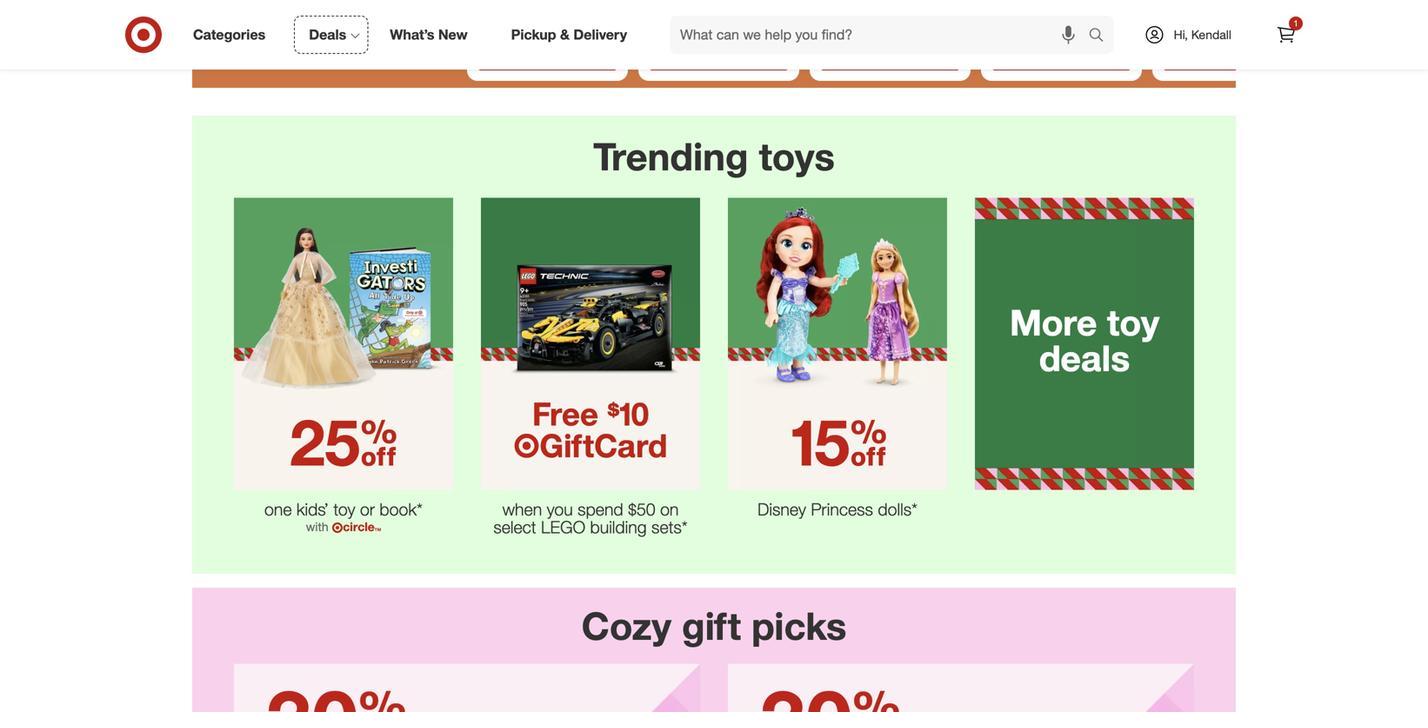 Task type: vqa. For each thing, say whether or not it's contained in the screenshot.
circle
yes



Task type: locate. For each thing, give the bounding box(es) containing it.
1 horizontal spatial add to cart
[[863, 50, 919, 63]]

- left 32oz
[[905, 4, 910, 19]]

add to cart button
[[649, 43, 789, 70], [820, 43, 961, 70], [992, 43, 1132, 70]]

add to cart button for 25.4
[[992, 43, 1132, 70]]

to for -
[[714, 50, 724, 63]]

1 vertical spatial free
[[532, 394, 599, 433]]

add down stove top stuffing mix for turkey - 6oz link
[[691, 50, 711, 63]]

1 cart from the left
[[727, 50, 747, 63]]

0 horizontal spatial turkey
[[670, 4, 705, 19]]

3 add to cart from the left
[[1034, 50, 1090, 63]]

2 add from the left
[[863, 50, 882, 63]]

on
[[660, 499, 679, 520]]

add to cart down stove top stuffing mix for turkey - 6oz link
[[691, 50, 747, 63]]

del monte golden sweet whole kernel corn - 15.25oz
[[481, 0, 591, 34]]

add to cart button down swanson gluten free chicken broth - 32oz link
[[820, 43, 961, 70]]

- left 6oz
[[709, 4, 714, 19]]

home
[[1201, 0, 1234, 4]]

0 horizontal spatial add to cart
[[691, 50, 747, 63]]

1 horizontal spatial turkey
[[1216, 4, 1251, 19]]

turkey inside heinz home style roasted turkey gravy - 12oz
[[1216, 4, 1251, 19]]

swanson gluten free chicken broth - 32oz
[[824, 0, 941, 19]]

to for 25.4
[[1057, 50, 1067, 63]]

add
[[691, 50, 711, 63], [863, 50, 882, 63], [1034, 50, 1054, 63]]

sweet
[[481, 4, 515, 19]]

add to cart button for -
[[649, 43, 789, 70]]

0 horizontal spatial 
[[360, 403, 398, 481]]

3 add to cart button from the left
[[992, 43, 1132, 70]]

- left 1
[[1289, 4, 1294, 19]]

carousel region
[[192, 0, 1314, 116]]

1 horizontal spatial free
[[917, 0, 941, 4]]

1 add to cart button from the left
[[649, 43, 789, 70]]

- inside heinz home style roasted turkey gravy - 12oz
[[1289, 4, 1294, 19]]

add to cart for -
[[691, 50, 747, 63]]

0 horizontal spatial add
[[691, 50, 711, 63]]

2 horizontal spatial add to cart button
[[992, 43, 1132, 70]]

2 add to cart button from the left
[[820, 43, 961, 70]]

monte
[[502, 0, 537, 4]]

1 horizontal spatial cart
[[898, 50, 919, 63]]

2 horizontal spatial add to cart
[[1034, 50, 1090, 63]]

to down bottles
[[1057, 50, 1067, 63]]

 up princess
[[850, 403, 888, 481]]

 up or
[[360, 403, 398, 481]]

toy right more at right
[[1107, 301, 1160, 344]]

2 horizontal spatial to
[[1057, 50, 1067, 63]]

0 horizontal spatial toy
[[334, 499, 355, 520]]

bottles
[[1045, 19, 1084, 34]]

with
[[306, 519, 329, 534]]

gravy
[[1254, 4, 1286, 19]]

medal
[[1087, 0, 1121, 4]]

 for 15 
[[850, 403, 888, 481]]

1 add to cart from the left
[[691, 50, 747, 63]]

pickup & delivery link
[[496, 16, 649, 54]]

1 horizontal spatial 
[[850, 403, 888, 481]]

turkey right for
[[670, 4, 705, 19]]

1  from the left
[[360, 403, 398, 481]]

toy up ◎
[[334, 499, 355, 520]]

turkey
[[670, 4, 705, 19], [1216, 4, 1251, 19]]

cart for 32oz
[[898, 50, 919, 63]]

 for 25 
[[360, 403, 398, 481]]

del monte golden sweet whole kernel corn - 15.25oz link
[[474, 0, 621, 39]]

0 horizontal spatial to
[[714, 50, 724, 63]]

toy
[[1107, 301, 1160, 344], [334, 499, 355, 520]]

hi,
[[1174, 27, 1188, 42]]

2 cart from the left
[[898, 50, 919, 63]]

-
[[709, 4, 714, 19], [905, 4, 910, 19], [1083, 4, 1088, 19], [1289, 4, 1294, 19], [511, 19, 516, 34]]

◎
[[332, 522, 343, 534]]

1 to from the left
[[714, 50, 724, 63]]

more toy deals link
[[961, 184, 1209, 501]]

1 horizontal spatial toy
[[1107, 301, 1160, 344]]

2 horizontal spatial cart
[[1070, 50, 1090, 63]]

to for 32oz
[[885, 50, 895, 63]]

1 vertical spatial toy
[[334, 499, 355, 520]]

add to cart button down stove top stuffing mix for turkey - 6oz link
[[649, 43, 789, 70]]

cart
[[727, 50, 747, 63], [898, 50, 919, 63], [1070, 50, 1090, 63]]

free left $10
[[532, 394, 599, 433]]

deals
[[1039, 336, 1130, 380]]

0 horizontal spatial free
[[532, 394, 599, 433]]

1 horizontal spatial to
[[885, 50, 895, 63]]

add to cart button down bottles
[[992, 43, 1132, 70]]

new
[[438, 26, 468, 43]]

dolls*
[[878, 499, 918, 520]]

0 horizontal spatial cart
[[727, 50, 747, 63]]

for
[[653, 4, 667, 19]]

gift
[[682, 603, 741, 649]]

- inside del monte golden sweet whole kernel corn - 15.25oz
[[511, 19, 516, 34]]

0 vertical spatial free
[[917, 0, 941, 4]]

picks
[[752, 603, 847, 649]]

categories link
[[178, 16, 287, 54]]

2 horizontal spatial add
[[1034, 50, 1054, 63]]

25 
[[290, 403, 398, 481]]

3 cart from the left
[[1070, 50, 1090, 63]]

to
[[714, 50, 724, 63], [885, 50, 895, 63], [1057, 50, 1067, 63]]

15.25oz
[[519, 19, 563, 34]]

turkey up kendall on the top
[[1216, 4, 1251, 19]]

pickup
[[511, 26, 556, 43]]

1 add from the left
[[691, 50, 711, 63]]

cart down the search
[[1070, 50, 1090, 63]]

3 add from the left
[[1034, 50, 1054, 63]]

1 turkey from the left
[[670, 4, 705, 19]]

what's new link
[[375, 16, 490, 54]]

0 horizontal spatial add to cart button
[[649, 43, 789, 70]]

add to cart down swanson gluten free chicken broth - 32oz link
[[863, 50, 919, 63]]

- right cider
[[1083, 4, 1088, 19]]

32oz
[[913, 4, 939, 19]]

kernel
[[557, 4, 591, 19]]

cart down swanson gluten free chicken broth - 32oz link
[[898, 50, 919, 63]]

2 turkey from the left
[[1216, 4, 1251, 19]]

one kids' toy or book* with ◎ circle tm
[[264, 499, 423, 534]]

to down stove top stuffing mix for turkey - 6oz link
[[714, 50, 724, 63]]

2 add to cart from the left
[[863, 50, 919, 63]]

25
[[290, 403, 360, 481]]

cart for 25.4
[[1070, 50, 1090, 63]]

add down glass
[[1034, 50, 1054, 63]]

what's new
[[390, 26, 468, 43]]

disney
[[758, 499, 807, 520]]

add to cart down bottles
[[1034, 50, 1090, 63]]

broth
[[872, 4, 902, 19]]

heinz
[[1167, 0, 1198, 4]]

more
[[1010, 301, 1098, 344]]

25.4
[[1088, 4, 1111, 19]]

0 vertical spatial toy
[[1107, 301, 1160, 344]]

1 horizontal spatial add
[[863, 50, 882, 63]]

- inside 'martinelli's gold medal sparkling cider -25.4 fl oz glass bottles'
[[1083, 4, 1088, 19]]

add down swanson gluten free chicken broth - 32oz link
[[863, 50, 882, 63]]

princess
[[811, 499, 874, 520]]

15
[[788, 403, 850, 481]]

add to cart
[[691, 50, 747, 63], [863, 50, 919, 63], [1034, 50, 1090, 63]]

free
[[917, 0, 941, 4], [532, 394, 599, 433]]

- right corn
[[511, 19, 516, 34]]

fl
[[1115, 4, 1121, 19]]

cart down stove top stuffing mix for turkey - 6oz link
[[727, 50, 747, 63]]

toy inside one kids' toy or book* with ◎ circle tm
[[334, 499, 355, 520]]

2  from the left
[[850, 403, 888, 481]]

stove
[[653, 0, 683, 4]]

$50
[[628, 499, 656, 520]]

12oz
[[1167, 19, 1193, 34]]

to down swanson gluten free chicken broth - 32oz link
[[885, 50, 895, 63]]

tm
[[375, 527, 381, 532]]

1 horizontal spatial add to cart button
[[820, 43, 961, 70]]

2 to from the left
[[885, 50, 895, 63]]

kids'
[[297, 499, 329, 520]]

free right the gluten on the top right of page
[[917, 0, 941, 4]]

- inside 'stove top stuffing mix for turkey - 6oz'
[[709, 4, 714, 19]]

3 to from the left
[[1057, 50, 1067, 63]]

free inside free $10 ¬ giftcard
[[532, 394, 599, 433]]



Task type: describe. For each thing, give the bounding box(es) containing it.
trending
[[594, 133, 749, 180]]

spend
[[578, 499, 624, 520]]

book*
[[380, 499, 423, 520]]

&
[[560, 26, 570, 43]]

cozy gift picks
[[582, 603, 847, 649]]

when you spend $50 on select lego building sets*
[[494, 499, 688, 538]]

add to cart button for 32oz
[[820, 43, 961, 70]]

glass
[[1011, 19, 1042, 34]]

free $10 ¬ giftcard
[[514, 394, 668, 465]]

lego
[[541, 517, 586, 538]]

martinelli's gold medal sparkling cider -25.4 fl oz glass bottles link
[[988, 0, 1135, 39]]

building
[[590, 517, 647, 538]]

swanson
[[824, 0, 874, 4]]

martinelli's
[[995, 0, 1054, 4]]

one
[[264, 499, 292, 520]]

free inside swanson gluten free chicken broth - 32oz
[[917, 0, 941, 4]]

deals
[[309, 26, 347, 43]]

golden
[[541, 0, 580, 4]]

mix
[[755, 0, 774, 4]]

15 
[[788, 403, 888, 481]]

style
[[1237, 0, 1264, 4]]

you
[[547, 499, 573, 520]]

sparkling
[[995, 4, 1047, 19]]

when
[[503, 499, 542, 520]]

add for for
[[691, 50, 711, 63]]

cart for -
[[727, 50, 747, 63]]

corn
[[481, 19, 508, 34]]

cider
[[1050, 4, 1080, 19]]

¬
[[514, 426, 540, 465]]

roasted
[[1167, 4, 1212, 19]]

heinz home style roasted turkey gravy - 12oz
[[1167, 0, 1294, 34]]

deals link
[[294, 16, 368, 54]]

trending toys
[[594, 133, 835, 180]]

toy inside more toy deals
[[1107, 301, 1160, 344]]

swanson gluten free chicken broth - 32oz link
[[817, 0, 964, 39]]

chicken
[[824, 4, 868, 19]]

martinelli's gold medal sparkling cider -25.4 fl oz glass bottles
[[995, 0, 1121, 34]]

gold
[[1058, 0, 1084, 4]]

add to cart for 32oz
[[863, 50, 919, 63]]

gluten
[[877, 0, 913, 4]]

$10
[[607, 394, 649, 433]]

delivery
[[574, 26, 627, 43]]

pickup & delivery
[[511, 26, 627, 43]]

1
[[1294, 18, 1299, 29]]

cozy
[[582, 603, 672, 649]]

whole
[[519, 4, 553, 19]]

add for cider
[[1034, 50, 1054, 63]]

stove top stuffing mix for turkey - 6oz
[[653, 0, 774, 19]]

What can we help you find? suggestions appear below search field
[[670, 16, 1093, 54]]

circle
[[343, 519, 375, 534]]

- inside swanson gluten free chicken broth - 32oz
[[905, 4, 910, 19]]

hi, kendall
[[1174, 27, 1232, 42]]

oz
[[995, 19, 1008, 34]]

select
[[494, 517, 536, 538]]

stove top stuffing mix for turkey - 6oz link
[[646, 0, 793, 39]]

add for broth
[[863, 50, 882, 63]]

or
[[360, 499, 375, 520]]

add to cart for 25.4
[[1034, 50, 1090, 63]]

more toy deals
[[1010, 301, 1160, 380]]

toys
[[759, 133, 835, 180]]

search
[[1081, 28, 1123, 45]]

1 link
[[1268, 16, 1306, 54]]

top
[[687, 0, 706, 4]]

6oz
[[717, 4, 736, 19]]

sets*
[[652, 517, 688, 538]]

stuffing
[[710, 0, 751, 4]]

what's
[[390, 26, 435, 43]]

categories
[[193, 26, 266, 43]]

search button
[[1081, 16, 1123, 57]]

turkey inside 'stove top stuffing mix for turkey - 6oz'
[[670, 4, 705, 19]]

del
[[481, 0, 499, 4]]

giftcard
[[540, 426, 668, 465]]

heinz home style roasted turkey gravy - 12oz link
[[1160, 0, 1307, 39]]



